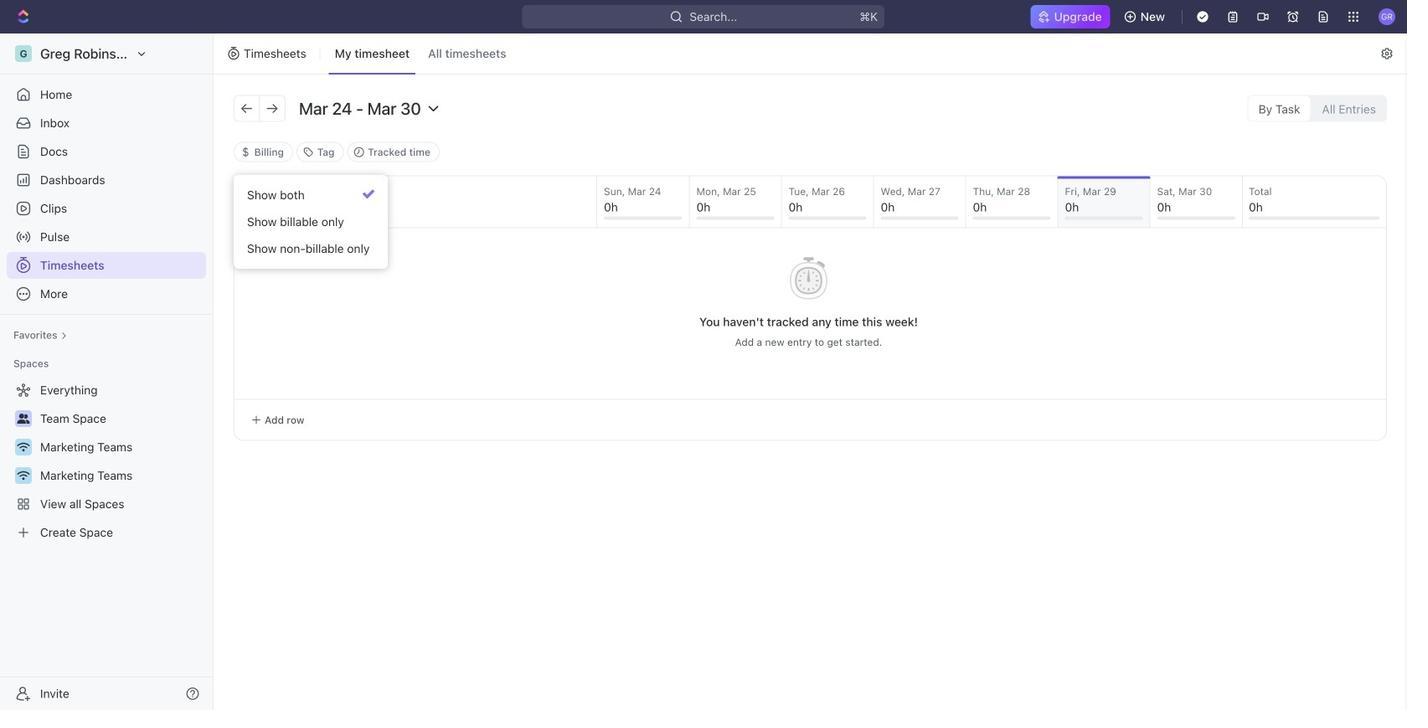 Task type: locate. For each thing, give the bounding box(es) containing it.
checked element
[[363, 188, 374, 200]]

tree
[[7, 377, 206, 546]]



Task type: describe. For each thing, give the bounding box(es) containing it.
sidebar navigation
[[0, 34, 214, 710]]

tree inside 'sidebar' navigation
[[7, 377, 206, 546]]

checked image
[[363, 188, 374, 200]]



Task type: vqa. For each thing, say whether or not it's contained in the screenshot.
Getting started
no



